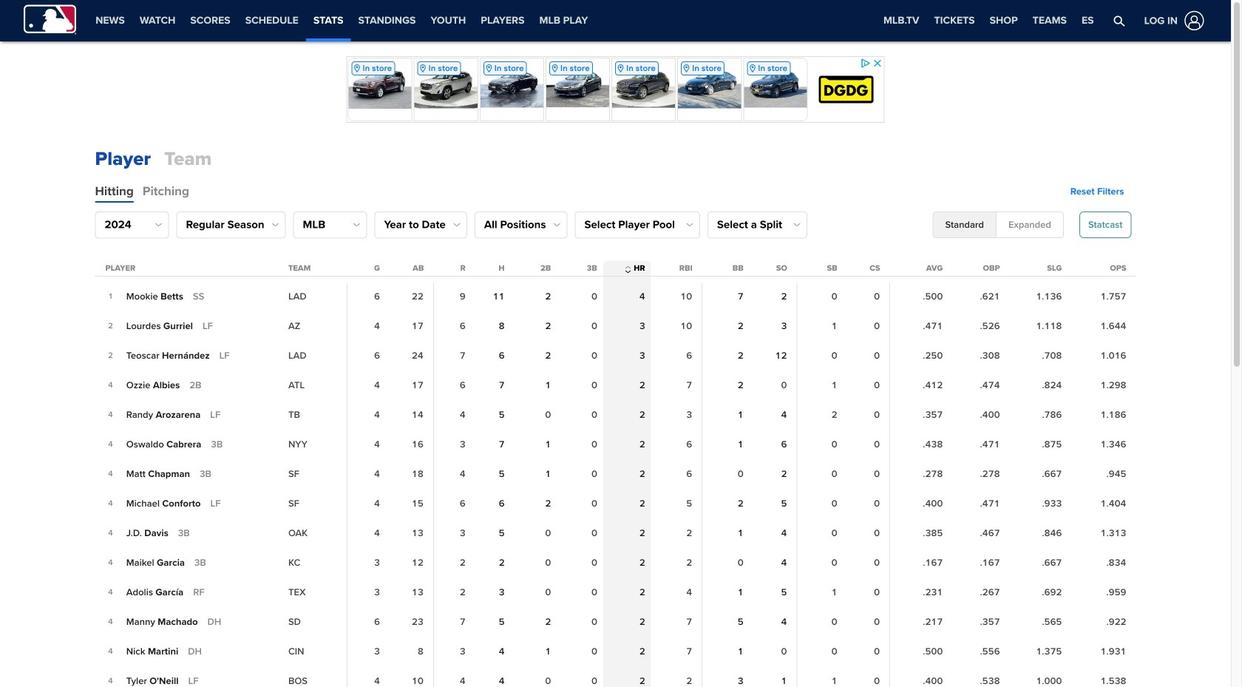 Task type: vqa. For each thing, say whether or not it's contained in the screenshot.
in
no



Task type: describe. For each thing, give the bounding box(es) containing it.
top navigation menu bar
[[0, 0, 1231, 41]]

tertiary navigation element
[[876, 0, 1102, 41]]

major league baseball image
[[24, 5, 76, 34]]



Task type: locate. For each thing, give the bounding box(es) containing it.
tab list
[[95, 180, 250, 212]]

1 vertical spatial advertisement element
[[914, 138, 1136, 175]]

secondary navigation element
[[88, 0, 596, 41], [596, 0, 720, 41]]

group
[[933, 212, 1064, 238]]

2 secondary navigation element from the left
[[596, 0, 720, 41]]

stats table element
[[95, 261, 1136, 687]]

advertisement element
[[346, 56, 885, 123], [914, 138, 1136, 175]]

1 horizontal spatial advertisement element
[[914, 138, 1136, 175]]

1 secondary navigation element from the left
[[88, 0, 596, 41]]

0 vertical spatial advertisement element
[[346, 56, 885, 123]]

0 horizontal spatial advertisement element
[[346, 56, 885, 123]]



